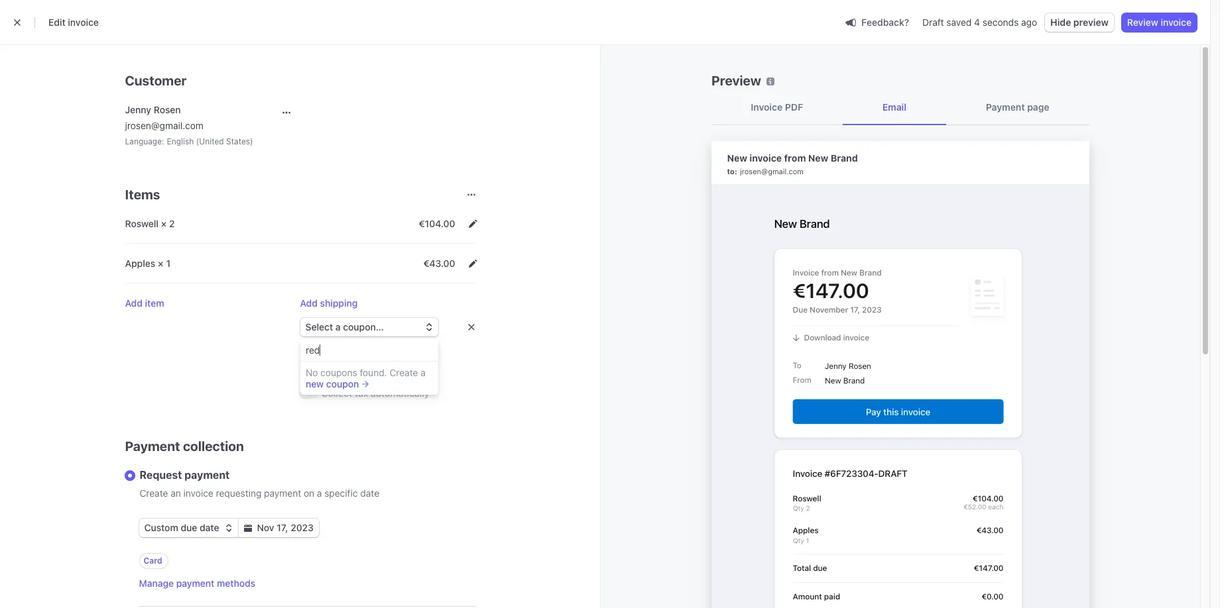Task type: locate. For each thing, give the bounding box(es) containing it.
create inside 'no coupons found. create a new coupon'
[[390, 367, 418, 379]]

tax inside button
[[320, 367, 334, 378]]

svg image
[[468, 260, 476, 268], [224, 525, 232, 533], [244, 525, 252, 533]]

ago
[[1021, 17, 1037, 28]]

1 horizontal spatial date
[[360, 488, 379, 499]]

0 horizontal spatial svg image
[[282, 109, 290, 117]]

1 horizontal spatial create
[[390, 367, 418, 379]]

0 vertical spatial create
[[390, 367, 418, 379]]

1 vertical spatial coupon
[[326, 379, 359, 390]]

invoice
[[751, 101, 783, 113]]

request
[[140, 469, 182, 481]]

tax
[[320, 367, 334, 378], [355, 388, 368, 399]]

1 horizontal spatial tax
[[355, 388, 368, 399]]

automatically
[[371, 388, 429, 399]]

a up automatically
[[421, 367, 426, 379]]

specific
[[324, 488, 358, 499]]

select
[[305, 322, 333, 333]]

1 vertical spatial a
[[421, 367, 426, 379]]

payment for manage
[[176, 578, 214, 589]]

payment
[[986, 101, 1025, 113], [125, 439, 180, 454]]

create down the request
[[140, 488, 168, 499]]

requesting
[[216, 488, 262, 499]]

0 horizontal spatial svg image
[[224, 525, 232, 533]]

0 horizontal spatial date
[[200, 523, 219, 534]]

2
[[169, 218, 175, 229]]

saved
[[946, 17, 972, 28]]

1 horizontal spatial new
[[808, 153, 829, 164]]

payment left the on
[[264, 488, 301, 499]]

svg image down requesting
[[224, 525, 232, 533]]

Select a coupon… field
[[300, 339, 438, 362]]

add shipping button
[[300, 297, 358, 310]]

1 vertical spatial jrosen@gmail.com
[[740, 167, 804, 176]]

payment down the collection
[[184, 469, 230, 481]]

new coupon link
[[306, 379, 369, 390]]

collect
[[321, 388, 352, 399]]

× for apples
[[158, 258, 164, 269]]

invoice inside new invoice from new brand to : jrosen@gmail.com
[[750, 153, 782, 164]]

a inside dropdown button
[[335, 322, 341, 333]]

found.
[[360, 367, 387, 379]]

roswell
[[125, 218, 158, 229]]

new
[[727, 153, 748, 164], [808, 153, 829, 164]]

manage payment methods button
[[139, 578, 255, 591]]

payment
[[184, 469, 230, 481], [264, 488, 301, 499], [176, 578, 214, 589]]

card
[[144, 556, 162, 566]]

feedback?
[[861, 16, 909, 28]]

invoice right "review"
[[1161, 17, 1192, 28]]

0 vertical spatial payment
[[986, 101, 1025, 113]]

0 horizontal spatial payment
[[125, 439, 180, 454]]

invoice inside 'button'
[[1161, 17, 1192, 28]]

hide
[[1050, 17, 1071, 28]]

0 vertical spatial coupon
[[356, 345, 389, 357]]

×
[[161, 218, 167, 229], [158, 258, 164, 269]]

svg image inside nov 17, 2023 'button'
[[244, 525, 252, 533]]

payment page
[[986, 101, 1050, 113]]

svg image right €43.00
[[468, 260, 476, 268]]

create
[[390, 367, 418, 379], [140, 488, 168, 499]]

to
[[727, 167, 735, 176]]

invoice right an
[[183, 488, 213, 499]]

0 vertical spatial date
[[360, 488, 379, 499]]

manage payment methods
[[139, 578, 255, 589]]

1 horizontal spatial jrosen@gmail.com
[[740, 167, 804, 176]]

preview
[[711, 73, 761, 88]]

payment inside 'button'
[[176, 578, 214, 589]]

0 vertical spatial ×
[[161, 218, 167, 229]]

invoice for new
[[750, 153, 782, 164]]

0 horizontal spatial a
[[317, 488, 322, 499]]

a right the select
[[335, 322, 341, 333]]

hide preview button
[[1045, 13, 1114, 32]]

another
[[320, 345, 354, 357]]

pdf
[[785, 101, 803, 113]]

custom due date button
[[139, 519, 238, 538]]

add up the select
[[300, 298, 318, 309]]

a right the on
[[317, 488, 322, 499]]

add left item
[[125, 298, 143, 309]]

coupon…
[[343, 322, 384, 333]]

jenny rosen jrosen@gmail.com language: english (united states)
[[125, 104, 253, 147]]

invoice left from
[[750, 153, 782, 164]]

svg image for custom due date
[[224, 525, 232, 533]]

1 horizontal spatial svg image
[[244, 525, 252, 533]]

invoice
[[68, 17, 99, 28], [1161, 17, 1192, 28], [750, 153, 782, 164], [183, 488, 213, 499]]

add item
[[125, 298, 164, 309]]

date
[[360, 488, 379, 499], [200, 523, 219, 534]]

roswell × 2
[[125, 218, 175, 229]]

0 horizontal spatial create
[[140, 488, 168, 499]]

0 vertical spatial tax
[[320, 367, 334, 378]]

invoice right the edit
[[68, 17, 99, 28]]

collect tax automatically
[[321, 388, 429, 399]]

payment left page
[[986, 101, 1025, 113]]

svg image inside custom due date popup button
[[224, 525, 232, 533]]

review
[[1127, 17, 1158, 28]]

coupon right new
[[326, 379, 359, 390]]

1 horizontal spatial a
[[335, 322, 341, 333]]

brand
[[831, 153, 858, 164]]

request payment create an invoice requesting payment on a specific date
[[140, 469, 379, 499]]

jrosen@gmail.com down rosen
[[125, 120, 204, 131]]

0 vertical spatial svg image
[[282, 109, 290, 117]]

add shipping
[[300, 298, 358, 309]]

1 vertical spatial payment
[[125, 439, 180, 454]]

4
[[974, 17, 980, 28]]

2 vertical spatial a
[[317, 488, 322, 499]]

new right from
[[808, 153, 829, 164]]

add for add shipping
[[300, 298, 318, 309]]

new up the :
[[727, 153, 748, 164]]

customer
[[125, 73, 187, 88]]

a
[[335, 322, 341, 333], [421, 367, 426, 379], [317, 488, 322, 499]]

draft saved 4 seconds ago
[[922, 17, 1037, 28]]

:
[[735, 167, 738, 176]]

0 horizontal spatial jrosen@gmail.com
[[125, 120, 204, 131]]

manage
[[139, 578, 174, 589]]

0 horizontal spatial tax
[[320, 367, 334, 378]]

tax down 'found.'
[[355, 388, 368, 399]]

svg image
[[282, 109, 290, 117], [468, 220, 476, 228]]

1 horizontal spatial payment
[[986, 101, 1025, 113]]

email
[[883, 101, 907, 113]]

add up no
[[300, 345, 318, 357]]

0 vertical spatial payment
[[184, 469, 230, 481]]

add up new
[[300, 367, 318, 378]]

add inside button
[[300, 367, 318, 378]]

€104.00
[[419, 218, 455, 229]]

jrosen@gmail.com
[[125, 120, 204, 131], [740, 167, 804, 176]]

custom
[[144, 523, 178, 534]]

1 vertical spatial tax
[[355, 388, 368, 399]]

collection
[[183, 439, 244, 454]]

svg image left nov
[[244, 525, 252, 533]]

1 vertical spatial ×
[[158, 258, 164, 269]]

1 vertical spatial svg image
[[468, 220, 476, 228]]

1
[[166, 258, 170, 269]]

0 horizontal spatial new
[[727, 153, 748, 164]]

new
[[306, 379, 324, 390]]

payment right manage
[[176, 578, 214, 589]]

date right specific
[[360, 488, 379, 499]]

coupons
[[320, 367, 357, 379]]

add for add item
[[125, 298, 143, 309]]

apples × 1
[[125, 258, 170, 269]]

a inside request payment create an invoice requesting payment on a specific date
[[317, 488, 322, 499]]

× left 1
[[158, 258, 164, 269]]

2 horizontal spatial svg image
[[468, 260, 476, 268]]

new invoice from new brand to : jrosen@gmail.com
[[727, 153, 858, 176]]

tab list
[[711, 90, 1089, 125]]

create up automatically
[[390, 367, 418, 379]]

× left 2
[[161, 218, 167, 229]]

0 vertical spatial jrosen@gmail.com
[[125, 120, 204, 131]]

feedback? button
[[840, 13, 914, 31]]

payment up the request
[[125, 439, 180, 454]]

from
[[784, 153, 806, 164]]

2 horizontal spatial a
[[421, 367, 426, 379]]

1 vertical spatial create
[[140, 488, 168, 499]]

add inside "button"
[[300, 298, 318, 309]]

coupon
[[356, 345, 389, 357], [326, 379, 359, 390]]

coupon up 'found.'
[[356, 345, 389, 357]]

seconds
[[983, 17, 1019, 28]]

2 vertical spatial payment
[[176, 578, 214, 589]]

select a coupon… button
[[300, 318, 438, 337]]

add
[[125, 298, 143, 309], [300, 298, 318, 309], [300, 345, 318, 357], [300, 367, 318, 378]]

items
[[125, 187, 160, 202]]

1 horizontal spatial svg image
[[468, 220, 476, 228]]

custom due date
[[144, 523, 219, 534]]

jrosen@gmail.com down from
[[740, 167, 804, 176]]

date right 'due'
[[200, 523, 219, 534]]

0 vertical spatial a
[[335, 322, 341, 333]]

tax right no
[[320, 367, 334, 378]]

1 vertical spatial date
[[200, 523, 219, 534]]



Task type: vqa. For each thing, say whether or not it's contained in the screenshot.
"Atlas" related to Atlas
no



Task type: describe. For each thing, give the bounding box(es) containing it.
nov 17, 2023 button
[[238, 519, 319, 538]]

a inside 'no coupons found. create a new coupon'
[[421, 367, 426, 379]]

review invoice
[[1127, 17, 1192, 28]]

add another coupon button
[[300, 345, 389, 358]]

svg image for roswell
[[468, 220, 476, 228]]

× for roswell
[[161, 218, 167, 229]]

preview
[[1073, 17, 1109, 28]]

invoice pdf
[[751, 101, 803, 113]]

date inside request payment create an invoice requesting payment on a specific date
[[360, 488, 379, 499]]

invoice inside request payment create an invoice requesting payment on a specific date
[[183, 488, 213, 499]]

(united
[[196, 137, 224, 147]]

jrosen@gmail.com inside jenny rosen jrosen@gmail.com language: english (united states)
[[125, 120, 204, 131]]

€43.00
[[423, 258, 455, 269]]

invoice for review
[[1161, 17, 1192, 28]]

coupon inside button
[[356, 345, 389, 357]]

payment collection
[[125, 439, 244, 454]]

no
[[306, 367, 318, 379]]

svg image for customer
[[282, 109, 290, 117]]

1 vertical spatial payment
[[264, 488, 301, 499]]

tax for collect
[[355, 388, 368, 399]]

edit
[[48, 17, 65, 28]]

edit invoice
[[48, 17, 99, 28]]

page
[[1028, 101, 1050, 113]]

payment for payment page
[[986, 101, 1025, 113]]

payment for payment collection
[[125, 439, 180, 454]]

an
[[171, 488, 181, 499]]

coupon inside 'no coupons found. create a new coupon'
[[326, 379, 359, 390]]

no coupons found. create a new coupon
[[306, 367, 426, 390]]

draft
[[922, 17, 944, 28]]

item
[[145, 298, 164, 309]]

date inside popup button
[[200, 523, 219, 534]]

select a coupon…
[[305, 322, 384, 333]]

jenny
[[125, 104, 151, 115]]

methods
[[217, 578, 255, 589]]

nov
[[257, 523, 274, 534]]

payment for request
[[184, 469, 230, 481]]

add another coupon
[[300, 345, 389, 357]]

create inside request payment create an invoice requesting payment on a specific date
[[140, 488, 168, 499]]

invoice for edit
[[68, 17, 99, 28]]

add item button
[[125, 297, 164, 310]]

due
[[181, 523, 197, 534]]

rosen
[[154, 104, 181, 115]]

hide preview
[[1050, 17, 1109, 28]]

add for add another coupon
[[300, 345, 318, 357]]

nov 17, 2023
[[257, 523, 314, 534]]

tab list containing invoice pdf
[[711, 90, 1089, 125]]

add tax
[[300, 367, 334, 378]]

states)
[[226, 137, 253, 147]]

language:
[[125, 137, 164, 147]]

tax for add
[[320, 367, 334, 378]]

on
[[304, 488, 314, 499]]

jrosen@gmail.com inside new invoice from new brand to : jrosen@gmail.com
[[740, 167, 804, 176]]

shipping
[[320, 298, 358, 309]]

2 new from the left
[[808, 153, 829, 164]]

english
[[167, 137, 194, 147]]

add for add tax
[[300, 367, 318, 378]]

17,
[[277, 523, 288, 534]]

svg image for nov 17, 2023
[[244, 525, 252, 533]]

1 new from the left
[[727, 153, 748, 164]]

apples
[[125, 258, 155, 269]]

add tax button
[[300, 366, 334, 379]]

review invoice button
[[1122, 13, 1197, 32]]

2023
[[291, 523, 314, 534]]



